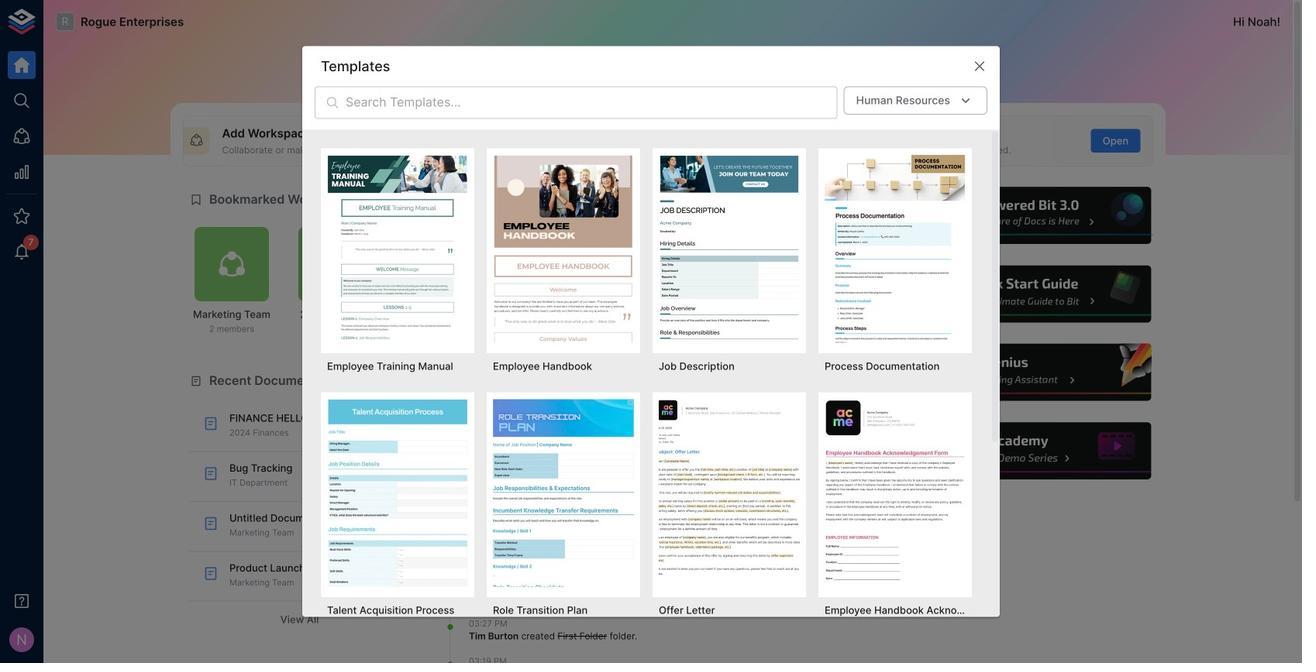 Task type: vqa. For each thing, say whether or not it's contained in the screenshot.
DIALOG
yes



Task type: describe. For each thing, give the bounding box(es) containing it.
employee handbook acknowledgement form image
[[825, 399, 966, 587]]

talent acquisition process image
[[327, 399, 468, 587]]

1 help image from the top
[[921, 185, 1154, 247]]

employee training manual image
[[327, 155, 468, 343]]

4 help image from the top
[[921, 421, 1154, 482]]

job description image
[[659, 155, 800, 343]]

2 help image from the top
[[921, 264, 1154, 325]]



Task type: locate. For each thing, give the bounding box(es) containing it.
employee handbook image
[[493, 155, 634, 343]]

Search Templates... text field
[[346, 87, 838, 119]]

role transition plan image
[[493, 399, 634, 587]]

dialog
[[302, 46, 1000, 664]]

offer letter image
[[659, 399, 800, 587]]

3 help image from the top
[[921, 342, 1154, 404]]

process documentation image
[[825, 155, 966, 343]]

help image
[[921, 185, 1154, 247], [921, 264, 1154, 325], [921, 342, 1154, 404], [921, 421, 1154, 482]]



